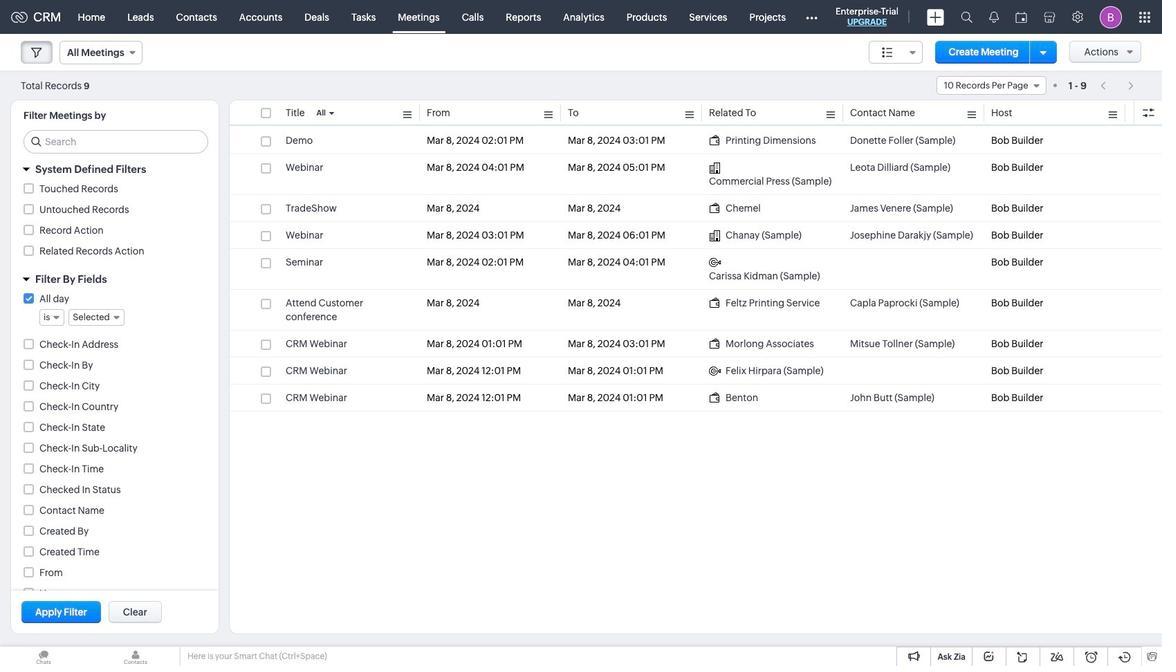 Task type: describe. For each thing, give the bounding box(es) containing it.
chats image
[[0, 647, 87, 666]]

signals image
[[989, 11, 999, 23]]

create menu element
[[919, 0, 952, 34]]

logo image
[[11, 11, 28, 22]]

profile image
[[1100, 6, 1122, 28]]

search image
[[961, 11, 973, 23]]

contacts image
[[92, 647, 179, 666]]

signals element
[[981, 0, 1007, 34]]

Search text field
[[24, 131, 208, 153]]

calendar image
[[1015, 11, 1027, 22]]



Task type: vqa. For each thing, say whether or not it's contained in the screenshot.
Search icon
yes



Task type: locate. For each thing, give the bounding box(es) containing it.
none field size
[[869, 41, 923, 64]]

profile element
[[1092, 0, 1130, 34]]

row group
[[230, 127, 1162, 412]]

None field
[[59, 41, 142, 64], [869, 41, 923, 64], [936, 76, 1046, 95], [39, 309, 65, 326], [69, 309, 124, 326], [59, 41, 142, 64], [936, 76, 1046, 95], [39, 309, 65, 326], [69, 309, 124, 326]]

navigation
[[1094, 75, 1141, 95]]

size image
[[882, 46, 893, 59]]

Other Modules field
[[797, 6, 827, 28]]

create menu image
[[927, 9, 944, 25]]

search element
[[952, 0, 981, 34]]



